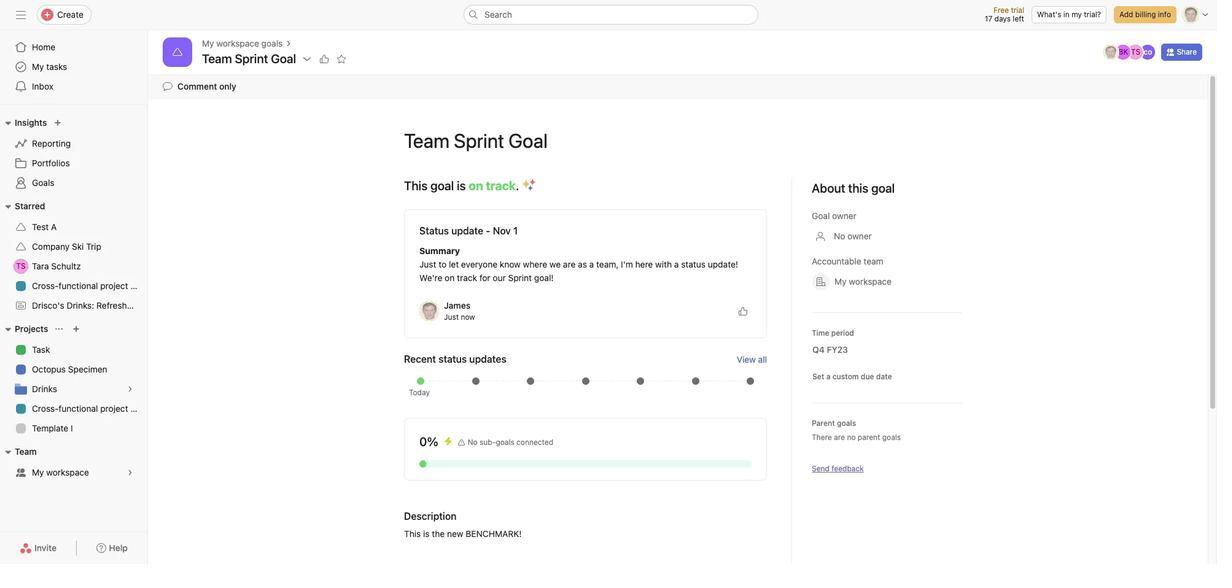 Task type: vqa. For each thing, say whether or not it's contained in the screenshot.
Mark complete option
no



Task type: locate. For each thing, give the bounding box(es) containing it.
specimen
[[68, 364, 107, 375]]

cross-functional project plan inside projects element
[[32, 404, 147, 414]]

project
[[100, 281, 128, 291], [100, 404, 128, 414]]

cross-functional project plan for i
[[32, 404, 147, 414]]

my
[[1072, 10, 1082, 19]]

insights
[[15, 117, 47, 128]]

starred
[[15, 201, 45, 211]]

functional up drinks:
[[59, 281, 98, 291]]

1 vertical spatial cross-
[[32, 404, 59, 414]]

is
[[457, 179, 466, 193], [423, 529, 430, 539]]

ts inside starred element
[[16, 262, 26, 271]]

1 cross-functional project plan from the top
[[32, 281, 147, 291]]

cross- down drinks
[[32, 404, 59, 414]]

goal!
[[534, 273, 554, 283]]

17
[[985, 14, 993, 23]]

portfolios link
[[7, 154, 140, 173]]

1 vertical spatial just
[[444, 313, 459, 322]]

1 horizontal spatial team sprint goal
[[404, 129, 548, 152]]

cross-functional project plan down "drinks" link
[[32, 404, 147, 414]]

0 vertical spatial owner
[[833, 211, 857, 221]]

share
[[1177, 47, 1197, 57]]

add billing info
[[1120, 10, 1172, 19]]

left
[[1013, 14, 1025, 23]]

2 cross- from the top
[[32, 404, 59, 414]]

a right set
[[827, 372, 831, 382]]

0 vertical spatial no
[[834, 231, 846, 241]]

what's
[[1038, 10, 1062, 19]]

plan inside starred element
[[131, 281, 147, 291]]

no left sub-
[[468, 438, 478, 447]]

1 vertical spatial my workspace
[[32, 468, 89, 478]]

create
[[57, 9, 84, 20]]

there
[[812, 433, 832, 442]]

my
[[202, 38, 214, 49], [32, 61, 44, 72], [835, 276, 847, 287], [32, 468, 44, 478]]

are
[[563, 259, 576, 270], [834, 433, 845, 442]]

cross- up "drisco's"
[[32, 281, 59, 291]]

0 vertical spatial project
[[100, 281, 128, 291]]

accountable team
[[812, 256, 884, 267]]

this
[[404, 179, 428, 193], [404, 529, 421, 539]]

-
[[486, 225, 491, 237]]

0 horizontal spatial on
[[445, 273, 455, 283]]

0 vertical spatial my workspace
[[835, 276, 892, 287]]

0 horizontal spatial are
[[563, 259, 576, 270]]

set a custom due date
[[813, 372, 892, 382]]

search button
[[464, 5, 759, 25]]

period
[[832, 329, 855, 338]]

workspace inside teams element
[[46, 468, 89, 478]]

1 horizontal spatial my workspace
[[835, 276, 892, 287]]

are left as
[[563, 259, 576, 270]]

what's in my trial? button
[[1032, 6, 1107, 23]]

1 vertical spatial on
[[445, 273, 455, 283]]

1 vertical spatial this
[[404, 529, 421, 539]]

my for my tasks link in the top of the page
[[32, 61, 44, 72]]

1 vertical spatial no
[[468, 438, 478, 447]]

0 vertical spatial workspace
[[216, 38, 259, 49]]

projects
[[15, 324, 48, 334]]

0 horizontal spatial just
[[420, 259, 436, 270]]

workspace
[[216, 38, 259, 49], [849, 276, 892, 287], [46, 468, 89, 478]]

1 cross-functional project plan link from the top
[[7, 276, 147, 296]]

we
[[550, 259, 561, 270]]

team sprint goal down my workspace goals "link"
[[202, 52, 296, 66]]

1 vertical spatial team
[[404, 129, 450, 152]]

1 horizontal spatial just
[[444, 313, 459, 322]]

workspace down the template i link
[[46, 468, 89, 478]]

send feedback link
[[812, 464, 864, 475]]

team,
[[597, 259, 619, 270]]

my workspace down template i
[[32, 468, 89, 478]]

benchmark!
[[466, 529, 522, 539]]

1 this from the top
[[404, 179, 428, 193]]

my workspace for my workspace link
[[32, 468, 89, 478]]

ja left bk
[[1108, 47, 1116, 57]]

0 vertical spatial this
[[404, 179, 428, 193]]

is right 'goal'
[[457, 179, 466, 193]]

project inside starred element
[[100, 281, 128, 291]]

just inside james just now
[[444, 313, 459, 322]]

ts left tara
[[16, 262, 26, 271]]

workspace for my workspace dropdown button
[[849, 276, 892, 287]]

team up the 'comment only'
[[202, 52, 232, 66]]

is left the
[[423, 529, 430, 539]]

sprint goal up .
[[454, 129, 548, 152]]

just inside summary just to let everyone know where we are as a team, i'm here with a status update! we're on track for our sprint goal!
[[420, 259, 436, 270]]

functional for drinks:
[[59, 281, 98, 291]]

0 vertical spatial track
[[486, 179, 516, 193]]

my inside my tasks link
[[32, 61, 44, 72]]

0 vertical spatial is
[[457, 179, 466, 193]]

my workspace goals
[[202, 38, 283, 49]]

my left tasks
[[32, 61, 44, 72]]

2 cross-functional project plan link from the top
[[7, 399, 147, 419]]

workspace up only
[[216, 38, 259, 49]]

0 vertical spatial team sprint goal
[[202, 52, 296, 66]]

2 horizontal spatial workspace
[[849, 276, 892, 287]]

template i link
[[7, 419, 140, 439]]

view
[[737, 354, 756, 365]]

my for my workspace dropdown button
[[835, 276, 847, 287]]

1 vertical spatial sprint goal
[[454, 129, 548, 152]]

this is the new benchmark!
[[404, 529, 522, 539]]

plan up drisco's drinks: refreshment recommendation
[[131, 281, 147, 291]]

are inside parent goals there are no parent goals
[[834, 433, 845, 442]]

see details, my workspace image
[[127, 469, 134, 477]]

1 functional from the top
[[59, 281, 98, 291]]

workspace down team
[[849, 276, 892, 287]]

1 vertical spatial cross-functional project plan link
[[7, 399, 147, 419]]

0 vertical spatial cross-
[[32, 281, 59, 291]]

team down the template
[[15, 447, 37, 457]]

summary just to let everyone know where we are as a team, i'm here with a status update! we're on track for our sprint goal!
[[420, 246, 741, 283]]

this left 'goal'
[[404, 179, 428, 193]]

my down team dropdown button
[[32, 468, 44, 478]]

1 horizontal spatial workspace
[[216, 38, 259, 49]]

1 vertical spatial are
[[834, 433, 845, 442]]

0 horizontal spatial workspace
[[46, 468, 89, 478]]

just down "james" link
[[444, 313, 459, 322]]

ts right bk
[[1132, 47, 1141, 57]]

1 project from the top
[[100, 281, 128, 291]]

0 horizontal spatial team
[[15, 447, 37, 457]]

1 horizontal spatial ts
[[1132, 47, 1141, 57]]

0 horizontal spatial ja
[[425, 307, 433, 316]]

home link
[[7, 37, 140, 57]]

1 vertical spatial workspace
[[849, 276, 892, 287]]

2 vertical spatial workspace
[[46, 468, 89, 478]]

just for james
[[444, 313, 459, 322]]

only
[[219, 81, 236, 92]]

track up the nov 1
[[486, 179, 516, 193]]

cross- inside starred element
[[32, 281, 59, 291]]

owner up "no owner"
[[833, 211, 857, 221]]

this for this is the new benchmark!
[[404, 529, 421, 539]]

add
[[1120, 10, 1134, 19]]

1 vertical spatial ja
[[425, 307, 433, 316]]

0 horizontal spatial my workspace
[[32, 468, 89, 478]]

recommendation
[[150, 300, 219, 311]]

2 horizontal spatial a
[[827, 372, 831, 382]]

all
[[759, 354, 767, 365]]

octopus
[[32, 364, 66, 375]]

team sprint goal up this goal is on track .
[[404, 129, 548, 152]]

1 horizontal spatial track
[[486, 179, 516, 193]]

my inside my workspace link
[[32, 468, 44, 478]]

drisco's
[[32, 300, 64, 311]]

team inside team dropdown button
[[15, 447, 37, 457]]

0 horizontal spatial team sprint goal
[[202, 52, 296, 66]]

cross-functional project plan up drinks:
[[32, 281, 147, 291]]

track
[[486, 179, 516, 193], [457, 273, 477, 283]]

just up we're
[[420, 259, 436, 270]]

1 horizontal spatial sprint goal
[[454, 129, 548, 152]]

bk
[[1119, 47, 1129, 57]]

due
[[861, 372, 875, 382]]

owner for no owner
[[848, 231, 872, 241]]

this for this goal is on track .
[[404, 179, 428, 193]]

1 vertical spatial functional
[[59, 404, 98, 414]]

project up drisco's drinks: refreshment recommendation link
[[100, 281, 128, 291]]

functional inside starred element
[[59, 281, 98, 291]]

project down the see details, drinks icon
[[100, 404, 128, 414]]

update
[[452, 225, 484, 237]]

1 horizontal spatial on
[[469, 179, 483, 193]]

cross-functional project plan link up i
[[7, 399, 147, 419]]

1 horizontal spatial are
[[834, 433, 845, 442]]

set a custom due date button
[[810, 371, 896, 383]]

team
[[202, 52, 232, 66], [404, 129, 450, 152], [15, 447, 37, 457]]

team up 'goal'
[[404, 129, 450, 152]]

functional down "drinks" link
[[59, 404, 98, 414]]

my workspace
[[835, 276, 892, 287], [32, 468, 89, 478]]

0 vertical spatial plan
[[131, 281, 147, 291]]

update!
[[708, 259, 739, 270]]

share button
[[1162, 44, 1203, 61]]

plan
[[131, 281, 147, 291], [131, 404, 147, 414]]

0 horizontal spatial ts
[[16, 262, 26, 271]]

no down goal owner
[[834, 231, 846, 241]]

0 horizontal spatial no
[[468, 438, 478, 447]]

no
[[834, 231, 846, 241], [468, 438, 478, 447]]

1 vertical spatial owner
[[848, 231, 872, 241]]

on right 'goal'
[[469, 179, 483, 193]]

0 vertical spatial cross-functional project plan link
[[7, 276, 147, 296]]

track left for
[[457, 273, 477, 283]]

2 project from the top
[[100, 404, 128, 414]]

status
[[420, 225, 449, 237]]

1 horizontal spatial no
[[834, 231, 846, 241]]

2 plan from the top
[[131, 404, 147, 414]]

0 likes. click to like this task image
[[320, 54, 329, 64]]

1 vertical spatial project
[[100, 404, 128, 414]]

our
[[493, 273, 506, 283]]

goals
[[262, 38, 283, 49], [837, 419, 857, 428], [883, 433, 901, 442], [496, 438, 515, 447]]

cross- inside projects element
[[32, 404, 59, 414]]

my workspace inside dropdown button
[[835, 276, 892, 287]]

starred button
[[0, 199, 45, 214]]

1 horizontal spatial is
[[457, 179, 466, 193]]

insights element
[[0, 112, 147, 195]]

0 vertical spatial sprint goal
[[235, 52, 296, 66]]

2 functional from the top
[[59, 404, 98, 414]]

team sprint goal
[[202, 52, 296, 66], [404, 129, 548, 152]]

functional
[[59, 281, 98, 291], [59, 404, 98, 414]]

2 cross-functional project plan from the top
[[32, 404, 147, 414]]

0 vertical spatial functional
[[59, 281, 98, 291]]

trial?
[[1085, 10, 1102, 19]]

ja left "james"
[[425, 307, 433, 316]]

1 vertical spatial track
[[457, 273, 477, 283]]

cross-functional project plan link
[[7, 276, 147, 296], [7, 399, 147, 419]]

1 plan from the top
[[131, 281, 147, 291]]

james
[[444, 300, 471, 311]]

my tasks
[[32, 61, 67, 72]]

owner up accountable team
[[848, 231, 872, 241]]

billing
[[1136, 10, 1157, 19]]

functional inside projects element
[[59, 404, 98, 414]]

starred element
[[0, 195, 219, 318]]

no
[[847, 433, 856, 442]]

plan down the see details, drinks icon
[[131, 404, 147, 414]]

view all button
[[737, 354, 767, 365]]

1 vertical spatial ts
[[16, 262, 26, 271]]

1 vertical spatial plan
[[131, 404, 147, 414]]

ja
[[1108, 47, 1116, 57], [425, 307, 433, 316]]

cross-functional project plan link up drinks:
[[7, 276, 147, 296]]

2 vertical spatial team
[[15, 447, 37, 457]]

a right as
[[590, 259, 594, 270]]

my down accountable at the right
[[835, 276, 847, 287]]

insights button
[[0, 116, 47, 130]]

no for no owner
[[834, 231, 846, 241]]

my inside my workspace dropdown button
[[835, 276, 847, 287]]

no for no sub-goals connected
[[468, 438, 478, 447]]

1 horizontal spatial ja
[[1108, 47, 1116, 57]]

on down let
[[445, 273, 455, 283]]

my up the 'comment only'
[[202, 38, 214, 49]]

recent status updates
[[404, 354, 507, 365]]

sprint goal down my workspace goals "link"
[[235, 52, 296, 66]]

goal owner
[[812, 211, 857, 221]]

cross-functional project plan inside starred element
[[32, 281, 147, 291]]

where
[[523, 259, 547, 270]]

0 horizontal spatial track
[[457, 273, 477, 283]]

plan inside projects element
[[131, 404, 147, 414]]

inbox
[[32, 81, 53, 92]]

are left no
[[834, 433, 845, 442]]

0 horizontal spatial is
[[423, 529, 430, 539]]

my workspace inside teams element
[[32, 468, 89, 478]]

my inside my workspace goals "link"
[[202, 38, 214, 49]]

2 this from the top
[[404, 529, 421, 539]]

0 vertical spatial just
[[420, 259, 436, 270]]

2 horizontal spatial team
[[404, 129, 450, 152]]

drisco's drinks: refreshment recommendation
[[32, 300, 219, 311]]

a inside button
[[827, 372, 831, 382]]

drinks
[[32, 384, 57, 394]]

q4 fy23
[[813, 345, 848, 355]]

i'm
[[621, 259, 633, 270]]

0 vertical spatial are
[[563, 259, 576, 270]]

this down description
[[404, 529, 421, 539]]

with
[[656, 259, 672, 270]]

workspace inside dropdown button
[[849, 276, 892, 287]]

a right with
[[675, 259, 679, 270]]

projects element
[[0, 318, 147, 441]]

just
[[420, 259, 436, 270], [444, 313, 459, 322]]

1 cross- from the top
[[32, 281, 59, 291]]

show options, current sort, top image
[[56, 326, 63, 333]]

0 vertical spatial team
[[202, 52, 232, 66]]

my workspace down team
[[835, 276, 892, 287]]

add to starred image
[[337, 54, 347, 64]]

0 vertical spatial cross-functional project plan
[[32, 281, 147, 291]]

1 vertical spatial cross-functional project plan
[[32, 404, 147, 414]]

everyone
[[461, 259, 498, 270]]

let
[[449, 259, 459, 270]]



Task type: describe. For each thing, give the bounding box(es) containing it.
ja inside 'latest status update' element
[[425, 307, 433, 316]]

tara schultz
[[32, 261, 81, 272]]

workspace for my workspace link
[[46, 468, 89, 478]]

know
[[500, 259, 521, 270]]

this goal is on track .
[[404, 179, 519, 193]]

tasks
[[46, 61, 67, 72]]

my for my workspace link
[[32, 468, 44, 478]]

functional for i
[[59, 404, 98, 414]]

0 horizontal spatial sprint goal
[[235, 52, 296, 66]]

parent
[[858, 433, 881, 442]]

time
[[812, 329, 830, 338]]

project for i
[[100, 404, 128, 414]]

new project or portfolio image
[[73, 326, 80, 333]]

test a
[[32, 222, 57, 232]]

global element
[[0, 30, 147, 104]]

1 vertical spatial team sprint goal
[[404, 129, 548, 152]]

reporting link
[[7, 134, 140, 154]]

my tasks link
[[7, 57, 140, 77]]

goal
[[812, 211, 830, 221]]

goals link
[[7, 173, 140, 193]]

teams element
[[0, 441, 147, 485]]

on inside summary just to let everyone know where we are as a team, i'm here with a status update! we're on track for our sprint goal!
[[445, 273, 455, 283]]

show options image
[[302, 54, 312, 64]]

my workspace for my workspace dropdown button
[[835, 276, 892, 287]]

time period
[[812, 329, 855, 338]]

as
[[578, 259, 587, 270]]

about
[[812, 181, 846, 195]]

no owner
[[834, 231, 872, 241]]

1 vertical spatial is
[[423, 529, 430, 539]]

home
[[32, 42, 55, 52]]

the
[[432, 529, 445, 539]]

schultz
[[51, 261, 81, 272]]

search list box
[[464, 5, 759, 25]]

no sub-goals connected
[[468, 438, 554, 447]]

plan for octopus specimen
[[131, 404, 147, 414]]

0 vertical spatial ja
[[1108, 47, 1116, 57]]

comment only
[[178, 81, 236, 92]]

tara
[[32, 261, 49, 272]]

co
[[1144, 47, 1153, 57]]

drinks:
[[67, 300, 94, 311]]

test a link
[[7, 217, 140, 237]]

set
[[813, 372, 825, 382]]

new
[[447, 529, 464, 539]]

drinks link
[[7, 380, 140, 399]]

team
[[864, 256, 884, 267]]

trip
[[86, 241, 101, 252]]

invite
[[34, 543, 57, 554]]

cross-functional project plan for drinks:
[[32, 281, 147, 291]]

.
[[516, 179, 519, 193]]

date
[[877, 372, 892, 382]]

cross-functional project plan link for i
[[7, 399, 147, 419]]

james link
[[444, 300, 471, 311]]

company ski trip link
[[7, 237, 140, 257]]

cross- for template i
[[32, 404, 59, 414]]

description
[[404, 511, 457, 522]]

template i
[[32, 423, 73, 434]]

q4
[[813, 345, 825, 355]]

view all
[[737, 354, 767, 365]]

0 vertical spatial ts
[[1132, 47, 1141, 57]]

parent
[[812, 419, 835, 428]]

help
[[109, 543, 128, 554]]

see details, drinks image
[[127, 386, 134, 393]]

cross-functional project plan link for drinks:
[[7, 276, 147, 296]]

connected
[[517, 438, 554, 447]]

ski
[[72, 241, 84, 252]]

track inside summary just to let everyone know where we are as a team, i'm here with a status update! we're on track for our sprint goal!
[[457, 273, 477, 283]]

goal
[[431, 179, 454, 193]]

invite button
[[12, 538, 65, 560]]

parent goals there are no parent goals
[[812, 419, 901, 442]]

goals
[[32, 178, 54, 188]]

here
[[636, 259, 653, 270]]

latest status update element
[[404, 210, 767, 339]]

james just now
[[444, 300, 475, 322]]

custom
[[833, 372, 859, 382]]

recent
[[404, 354, 436, 365]]

status updates
[[439, 354, 507, 365]]

accountable
[[812, 256, 862, 267]]

in
[[1064, 10, 1070, 19]]

days
[[995, 14, 1011, 23]]

are inside summary just to let everyone know where we are as a team, i'm here with a status update! we're on track for our sprint goal!
[[563, 259, 576, 270]]

search
[[485, 9, 512, 20]]

comment
[[178, 81, 217, 92]]

cross- for drisco's drinks: refreshment recommendation
[[32, 281, 59, 291]]

a
[[51, 222, 57, 232]]

team button
[[0, 445, 37, 460]]

new image
[[54, 119, 62, 127]]

project for drinks:
[[100, 281, 128, 291]]

this goal
[[849, 181, 895, 195]]

1 horizontal spatial team
[[202, 52, 232, 66]]

nov 1
[[493, 225, 518, 237]]

hide sidebar image
[[16, 10, 26, 20]]

0 horizontal spatial a
[[590, 259, 594, 270]]

sub-
[[480, 438, 496, 447]]

0 likes. click to like this task image
[[738, 307, 748, 316]]

sprint
[[508, 273, 532, 283]]

goals inside "link"
[[262, 38, 283, 49]]

0 vertical spatial on
[[469, 179, 483, 193]]

workspace inside "link"
[[216, 38, 259, 49]]

to
[[439, 259, 447, 270]]

plan for company ski trip
[[131, 281, 147, 291]]

we're
[[420, 273, 443, 283]]

task link
[[7, 340, 140, 360]]

just for summary
[[420, 259, 436, 270]]

create button
[[37, 5, 92, 25]]

drisco's drinks: refreshment recommendation link
[[7, 296, 219, 316]]

owner for goal owner
[[833, 211, 857, 221]]

1 horizontal spatial a
[[675, 259, 679, 270]]

octopus specimen link
[[7, 360, 140, 380]]

0%
[[420, 435, 438, 449]]

trial
[[1011, 6, 1025, 15]]



